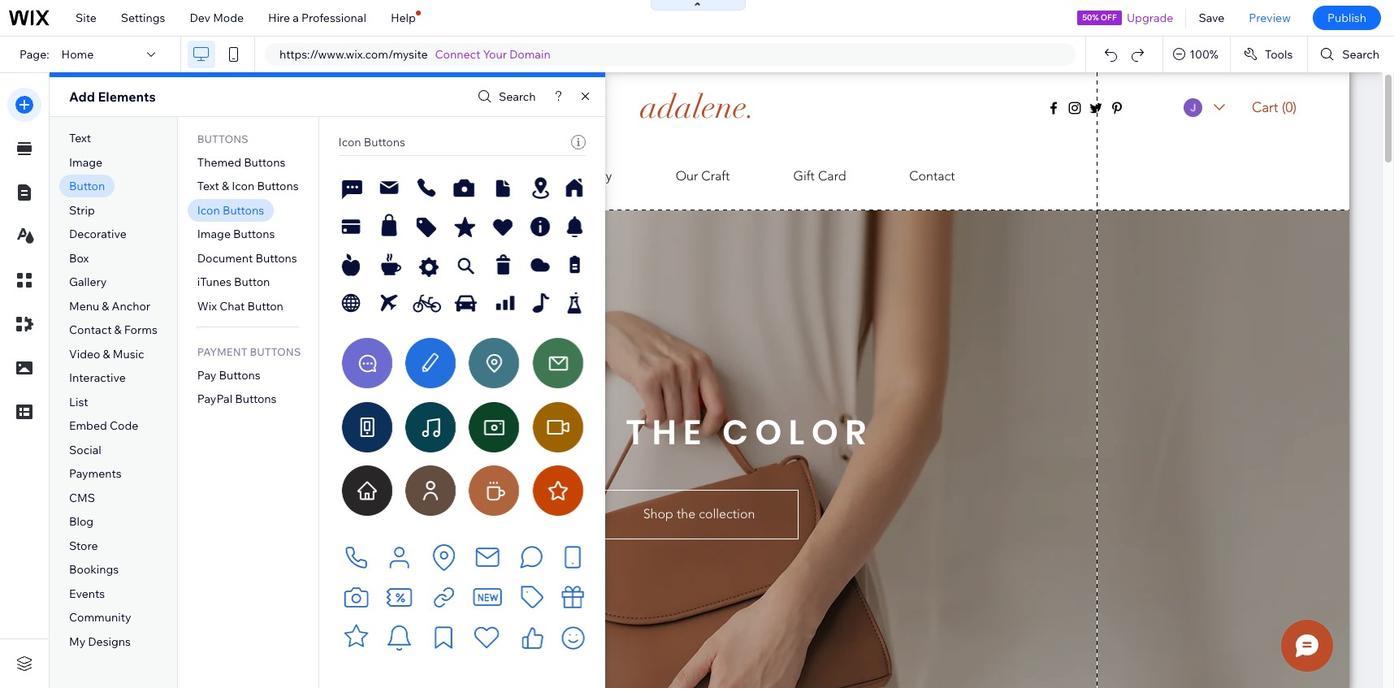 Task type: locate. For each thing, give the bounding box(es) containing it.
hire a professional
[[268, 11, 366, 25]]

image
[[69, 155, 103, 170], [197, 227, 231, 242]]

help
[[391, 11, 416, 25]]

& right menu
[[102, 299, 109, 313]]

text for text & icon buttons
[[197, 179, 219, 194]]

0 vertical spatial text
[[69, 131, 91, 146]]

1 horizontal spatial search button
[[1308, 37, 1394, 72]]

upgrade
[[1127, 11, 1174, 25]]

elements
[[98, 89, 156, 105]]

search down publish
[[1343, 47, 1380, 62]]

events
[[69, 587, 105, 601]]

video & music
[[69, 347, 144, 361]]

1 horizontal spatial icon buttons
[[338, 135, 405, 150]]

text down "add"
[[69, 131, 91, 146]]

1 horizontal spatial image
[[197, 227, 231, 242]]

themed buttons
[[197, 155, 285, 170]]

preview
[[1249, 11, 1291, 25]]

& left forms
[[114, 323, 122, 337]]

0 vertical spatial search button
[[1308, 37, 1394, 72]]

search button down publish button
[[1308, 37, 1394, 72]]

dev mode
[[190, 11, 244, 25]]

image for image
[[69, 155, 103, 170]]

text
[[69, 131, 91, 146], [197, 179, 219, 194]]

menu & anchor
[[69, 299, 150, 313]]

strip
[[69, 203, 95, 218]]

search button
[[1308, 37, 1394, 72], [474, 85, 536, 108]]

community
[[69, 611, 131, 625]]

add elements
[[69, 89, 156, 105]]

social
[[69, 443, 101, 457]]

text down themed at the left
[[197, 179, 219, 194]]

image up document
[[197, 227, 231, 242]]

1 vertical spatial button
[[234, 275, 270, 289]]

1 horizontal spatial text
[[197, 179, 219, 194]]

button
[[69, 179, 105, 194], [234, 275, 270, 289], [247, 299, 283, 313]]

my designs
[[69, 635, 131, 649]]

list
[[69, 395, 88, 409]]

settings
[[121, 11, 165, 25]]

0 vertical spatial icon
[[338, 135, 361, 150]]

2 horizontal spatial icon
[[338, 135, 361, 150]]

mode
[[213, 11, 244, 25]]

0 horizontal spatial text
[[69, 131, 91, 146]]

1 vertical spatial text
[[197, 179, 219, 194]]

connect
[[435, 47, 481, 62]]

publish
[[1328, 11, 1367, 25]]

1 vertical spatial icon
[[232, 179, 255, 194]]

icon buttons
[[338, 135, 405, 150], [197, 203, 264, 218]]

50% off
[[1082, 12, 1117, 23]]

& down themed at the left
[[222, 179, 229, 194]]

search button down your
[[474, 85, 536, 108]]

box
[[69, 251, 89, 266]]

image up the strip
[[69, 155, 103, 170]]

preview button
[[1237, 0, 1303, 36]]

button right chat in the left of the page
[[247, 299, 283, 313]]

pay buttons
[[197, 368, 261, 383]]

home
[[61, 47, 94, 62]]

search
[[1343, 47, 1380, 62], [499, 89, 536, 104]]

0 horizontal spatial search button
[[474, 85, 536, 108]]

2 vertical spatial icon
[[197, 203, 220, 218]]

button down document buttons
[[234, 275, 270, 289]]

& right video
[[103, 347, 110, 361]]

0 horizontal spatial icon
[[197, 203, 220, 218]]

1 vertical spatial image
[[197, 227, 231, 242]]

image buttons
[[197, 227, 275, 242]]

payment
[[197, 345, 247, 358]]

1 horizontal spatial search
[[1343, 47, 1380, 62]]

wix
[[197, 299, 217, 313]]

0 vertical spatial icon buttons
[[338, 135, 405, 150]]

text for text
[[69, 131, 91, 146]]

100% button
[[1164, 37, 1230, 72]]

interactive
[[69, 371, 126, 385]]

buttons
[[197, 132, 248, 145], [364, 135, 405, 150], [244, 155, 285, 170], [257, 179, 299, 194], [223, 203, 264, 218], [233, 227, 275, 242], [256, 251, 297, 266], [250, 345, 301, 358], [219, 368, 261, 383], [235, 392, 277, 407]]

0 horizontal spatial image
[[69, 155, 103, 170]]

my
[[69, 635, 85, 649]]

code
[[110, 419, 138, 433]]

image for image buttons
[[197, 227, 231, 242]]

professional
[[301, 11, 366, 25]]

itunes button
[[197, 275, 270, 289]]

&
[[222, 179, 229, 194], [102, 299, 109, 313], [114, 323, 122, 337], [103, 347, 110, 361]]

designs
[[88, 635, 131, 649]]

1 vertical spatial search button
[[474, 85, 536, 108]]

gallery
[[69, 275, 107, 289]]

button up the strip
[[69, 179, 105, 194]]

0 horizontal spatial search
[[499, 89, 536, 104]]

icon
[[338, 135, 361, 150], [232, 179, 255, 194], [197, 203, 220, 218]]

search down domain
[[499, 89, 536, 104]]

payments
[[69, 467, 122, 481]]

payment buttons
[[197, 345, 301, 358]]

0 vertical spatial search
[[1343, 47, 1380, 62]]

0 vertical spatial image
[[69, 155, 103, 170]]

embed code
[[69, 419, 138, 433]]

1 vertical spatial icon buttons
[[197, 203, 264, 218]]

contact
[[69, 323, 112, 337]]

add
[[69, 89, 95, 105]]

0 vertical spatial button
[[69, 179, 105, 194]]

& for menu
[[102, 299, 109, 313]]

blog
[[69, 515, 94, 529]]

& for text
[[222, 179, 229, 194]]

video
[[69, 347, 100, 361]]

off
[[1101, 12, 1117, 23]]

a
[[293, 11, 299, 25]]



Task type: describe. For each thing, give the bounding box(es) containing it.
50%
[[1082, 12, 1099, 23]]

publish button
[[1313, 6, 1381, 30]]

hire
[[268, 11, 290, 25]]

& for video
[[103, 347, 110, 361]]

paypal buttons
[[197, 392, 277, 407]]

themed
[[197, 155, 241, 170]]

text & icon buttons
[[197, 179, 299, 194]]

cms
[[69, 491, 95, 505]]

document buttons
[[197, 251, 297, 266]]

menu
[[69, 299, 99, 313]]

site
[[76, 11, 97, 25]]

dev
[[190, 11, 210, 25]]

wix chat button
[[197, 299, 283, 313]]

https://www.wix.com/mysite
[[280, 47, 428, 62]]

contact & forms
[[69, 323, 157, 337]]

paypal
[[197, 392, 233, 407]]

pay
[[197, 368, 216, 383]]

store
[[69, 539, 98, 553]]

1 vertical spatial search
[[499, 89, 536, 104]]

embed
[[69, 419, 107, 433]]

bookings
[[69, 563, 119, 577]]

itunes
[[197, 275, 232, 289]]

https://www.wix.com/mysite connect your domain
[[280, 47, 551, 62]]

2 vertical spatial button
[[247, 299, 283, 313]]

tools
[[1265, 47, 1293, 62]]

tools button
[[1231, 37, 1308, 72]]

your
[[483, 47, 507, 62]]

music
[[113, 347, 144, 361]]

1 horizontal spatial icon
[[232, 179, 255, 194]]

forms
[[124, 323, 157, 337]]

domain
[[510, 47, 551, 62]]

chat
[[220, 299, 245, 313]]

0 horizontal spatial icon buttons
[[197, 203, 264, 218]]

decorative
[[69, 227, 127, 242]]

document
[[197, 251, 253, 266]]

100%
[[1190, 47, 1219, 62]]

anchor
[[112, 299, 150, 313]]

save button
[[1187, 0, 1237, 36]]

& for contact
[[114, 323, 122, 337]]

save
[[1199, 11, 1225, 25]]



Task type: vqa. For each thing, say whether or not it's contained in the screenshot.
Bookings
yes



